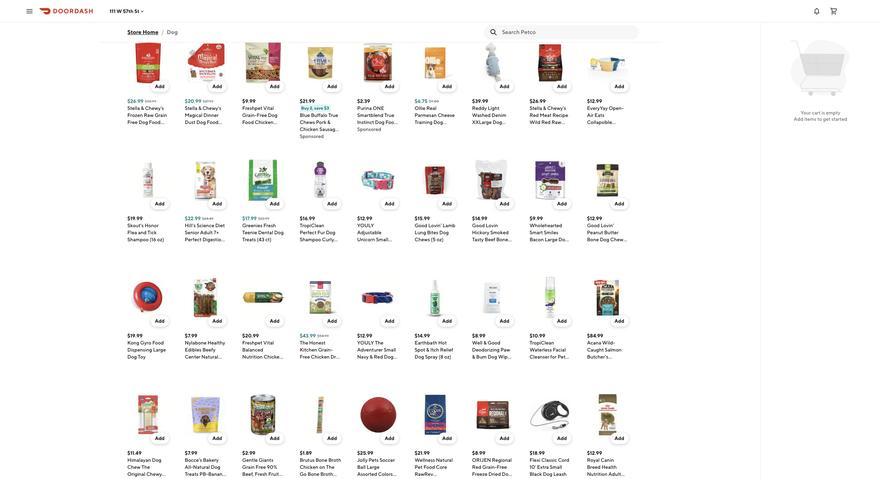 Task type: describe. For each thing, give the bounding box(es) containing it.
store home / dog
[[127, 29, 178, 36]]

$8.99 orijen regional red grain-free freeze dried dog treats (1.5 oz)
[[473, 451, 512, 480]]

jacket
[[473, 127, 487, 132]]

add for kong gyro food dispensing large dog toy
[[155, 319, 165, 324]]

nutrition inside $12.99 royal canin breed health nutrition adult poodle loaf
[[588, 472, 608, 478]]

curly
[[322, 237, 334, 243]]

banana
[[208, 472, 225, 478]]

lb) inside $22.99 $24.49 hill's science diet senior adult 7+ perfect digestion chicken dog food (3.5 lb)
[[207, 251, 213, 257]]

tropiclean perfect fur dog shampoo curly wavy coat (16 oz) image
[[300, 160, 342, 201]]

treats inside $9.99 wholehearted smart smiles bacon large dog dental treats (7.5 oz)
[[546, 244, 560, 250]]

oz) inside "$21.99 buy 2, save $3 blue buffalo true chews pork & chicken sausage premium natural dog treats (14 oz)"
[[333, 141, 340, 146]]

center
[[185, 354, 201, 360]]

royal
[[588, 458, 600, 464]]

treats inside the $7.99 nylabone healthy edibles beefy center natural dog treats (3.3 oz x 4 ct)
[[195, 362, 209, 367]]

wavy
[[300, 244, 313, 250]]

favorites
[[588, 362, 608, 367]]

$12.99 for $12.99 youly adjustable unicorn small dog collar
[[358, 216, 373, 222]]

dog inside $17.99 $23.99 greenies fresh teenie dental dog treats (43 ct)
[[274, 230, 284, 236]]

store
[[127, 29, 142, 36]]

dog inside $20.99 $27.99 stella & chewy's magical dinner dust dog food topper cage-free chicken (7 oz)
[[197, 120, 206, 125]]

$25.99 jolly pets soccer ball large assorted colors dog toy
[[358, 451, 395, 480]]

hill's science diet senior adult 7+ perfect digestion chicken dog food (3.5 lb) image
[[185, 160, 226, 201]]

youly the adventurer small navy & red dog collar image
[[358, 277, 399, 319]]

lamb
[[443, 223, 456, 229]]

oz) inside $14.99 earthbath hot spot & itch relief dog spray (8 oz)
[[445, 354, 452, 360]]

$9.99 freshpet vital grain-free dog food chicken recipe for small breed (1 lb)
[[243, 98, 279, 139]]

$18.99
[[530, 451, 545, 456]]

chicken inside $20.99 freshpet vital balanced nutrition chicken peas carrots & brown rice dog food (6 lb)
[[264, 354, 283, 360]]

0 vertical spatial broth
[[329, 458, 341, 464]]

4
[[188, 369, 191, 374]]

dog inside the blue buffalo sizzlers bacon- style original dog treats (6 oz)
[[504, 9, 513, 15]]

kitchen
[[300, 347, 318, 353]]

canin
[[601, 458, 615, 464]]

dog inside "$21.99 buy 2, save $3 blue buffalo true chews pork & chicken sausage premium natural dog treats (14 oz)"
[[300, 141, 309, 146]]

grain- inside $9.99 freshpet vital grain-free dog food chicken recipe for small breed (1 lb)
[[243, 113, 257, 118]]

& inside $20.99 $27.99 stella & chewy's magical dinner dust dog food topper cage-free chicken (7 oz)
[[199, 106, 202, 111]]

$20.99 $27.99 stella & chewy's magical dinner dust dog food topper cage-free chicken (7 oz)
[[185, 98, 226, 139]]

chicken inside $9.99 freshpet vital grain-free dog food chicken recipe for small breed (1 lb)
[[255, 120, 274, 125]]

$12.99 for $12.99 royal canin breed health nutrition adult poodle loaf
[[588, 451, 603, 456]]

dog inside the $7.99 nylabone healthy edibles beefy center natural dog treats (3.3 oz x 4 ct)
[[185, 362, 194, 367]]

dog inside $20.99 freshpet vital balanced nutrition chicken peas carrots & brown rice dog food (6 lb)
[[269, 369, 278, 374]]

cage-
[[202, 127, 216, 132]]

acana
[[588, 340, 602, 346]]

sponsored down style on the right top
[[473, 16, 497, 22]]

add for ollie real parmesan cheese training dog treats (8 oz)
[[443, 84, 452, 89]]

save
[[315, 106, 323, 111]]

free inside $43.99 $54.99 the honest kitchen grain- free chicken dry dog food (10 lb)
[[300, 354, 310, 360]]

shampoo inside $16.99 tropiclean perfect fur dog shampoo curly wavy coat (16 oz)
[[300, 237, 321, 243]]

open-
[[609, 106, 624, 111]]

10'
[[530, 465, 537, 471]]

add for stella & chewy's frozen raw grain free dog food duck duck goose dinner patties (14 oz)
[[155, 84, 165, 89]]

$84.99
[[588, 333, 604, 339]]

$20.99 for $20.99 freshpet vital balanced nutrition chicken peas carrots & brown rice dog food (6 lb)
[[243, 333, 259, 339]]

smoked
[[491, 230, 509, 236]]

kong
[[127, 340, 139, 346]]

dog inside $14.99 earthbath hot spot & itch relief dog spray (8 oz)
[[415, 354, 425, 360]]

$7.99 bocce's bakery all-natural dog treats pb-banana chip recipe (6 oz)
[[185, 451, 226, 480]]

$27.99
[[203, 99, 214, 103]]

(8 for training
[[430, 127, 434, 132]]

bites
[[428, 230, 439, 236]]

the inside $43.99 $54.99 the honest kitchen grain- free chicken dry dog food (10 lb)
[[300, 340, 309, 346]]

reddy light washed denim xxlarge dog jacket image
[[473, 42, 514, 84]]

oz) inside $26.99 $35.99 stella & chewy's frozen raw grain free dog food duck duck goose dinner patties (14 oz)
[[127, 141, 134, 146]]

(14 inside $26.99 $35.99 stella & chewy's frozen raw grain free dog food duck duck goose dinner patties (14 oz)
[[160, 134, 167, 139]]

$3
[[324, 106, 329, 111]]

stella for stella & chewy's frozen raw grain free dog food duck duck goose dinner patties (14 oz)
[[127, 106, 140, 111]]

dog inside $39.99 reddy light washed denim xxlarge dog jacket
[[493, 120, 503, 125]]

original for (6
[[485, 9, 503, 15]]

black
[[530, 472, 543, 478]]

$6.75 $9.00 ollie real parmesan cheese training dog treats (8 oz)
[[415, 98, 455, 132]]

food inside $22.99 $24.49 hill's science diet senior adult 7+ perfect digestion chicken dog food (3.5 lb)
[[185, 251, 197, 257]]

grain- inside $8.99 orijen regional red grain-free freeze dried dog treats (1.5 oz)
[[483, 465, 497, 471]]

dinner inside $26.99 $35.99 stella & chewy's frozen raw grain free dog food duck duck goose dinner patties (14 oz)
[[127, 134, 143, 139]]

(6 inside "$7.99 bocce's bakery all-natural dog treats pb-banana chip recipe (6 oz)"
[[214, 479, 218, 480]]

dog inside "$15.99 good lovin' lamb lung bites dog chews (5 oz)"
[[440, 230, 449, 236]]

fur
[[318, 230, 325, 236]]

(7.4
[[530, 362, 538, 367]]

assorted
[[358, 472, 378, 478]]

0 items, open order cart image
[[830, 7, 839, 15]]

stella & chewy's magical dinner dust dog food topper cage-free chicken (7 oz) image
[[185, 42, 226, 84]]

the honest kitchen grain-free chicken dry dog food (10 lb) image
[[300, 277, 342, 319]]

(3
[[601, 244, 606, 250]]

lb) inside $84.99 acana wild- caught salmon butcher's favorites dry dog food (17 lb)
[[607, 369, 613, 374]]

empty retail cart image
[[788, 35, 854, 101]]

free inside $9.99 freshpet vital grain-free dog food chicken recipe for small breed (1 lb)
[[257, 113, 267, 118]]

beefy
[[203, 347, 216, 353]]

111 w 57th st button
[[110, 8, 145, 14]]

vital for chicken
[[264, 340, 274, 346]]

$14.99 for earthbath
[[415, 333, 430, 339]]

peanut
[[588, 230, 604, 236]]

kong gyro food dispensing large dog toy image
[[127, 277, 169, 319]]

lb) inside $9.99 freshpet vital grain-free dog food chicken recipe for small breed (1 lb)
[[262, 134, 268, 139]]

greenies
[[243, 223, 263, 229]]

add for royal canin breed health nutrition adult poodle loaf
[[615, 436, 625, 442]]

add for youly adjustable unicorn small dog collar
[[385, 201, 395, 207]]

dinner inside $20.99 $27.99 stella & chewy's magical dinner dust dog food topper cage-free chicken (7 oz)
[[204, 113, 219, 118]]

pb-
[[200, 472, 208, 478]]

real inside $6.75 $9.00 ollie real parmesan cheese training dog treats (8 oz)
[[427, 106, 437, 111]]

dog inside '$19.99 kong gyro food dispensing large dog toy'
[[127, 354, 137, 360]]

treats inside $1.89 brutus bone broth chicken on the go bone broth dog treats (0
[[310, 479, 324, 480]]

xxlarge
[[473, 120, 492, 125]]

$26.99 for $26.99
[[530, 98, 546, 104]]

$12.99 youly the adventurer small navy & red dog collar
[[358, 333, 397, 367]]

oz) inside $8.99 orijen regional red grain-free freeze dried dog treats (1.5 oz)
[[496, 479, 503, 480]]

smartblend
[[358, 113, 384, 118]]

dog inside $6.75 $9.00 ollie real parmesan cheese training dog treats (8 oz)
[[434, 120, 443, 125]]

add for tropiclean perfect fur dog shampoo curly wavy coat (16 oz)
[[328, 201, 337, 207]]

$26.99 $35.99 stella & chewy's frozen raw grain free dog food duck duck goose dinner patties (14 oz)
[[127, 98, 168, 146]]

add for good lovin' peanut butter bone dog chews large (3 ct)
[[615, 201, 625, 207]]

add inside your cart is empty add items to get started
[[795, 116, 804, 122]]

$14.99 good lovin hickory smoked tasty beef bone dog chew (14 oz)
[[473, 216, 512, 250]]

caught
[[588, 347, 604, 353]]

breed inside $12.99 royal canin breed health nutrition adult poodle loaf
[[588, 465, 601, 471]]

treats inside "$7.99 bocce's bakery all-natural dog treats pb-banana chip recipe (6 oz)"
[[185, 472, 199, 478]]

add for youly the adventurer small navy & red dog collar
[[385, 319, 395, 324]]

chicken inside $43.99 $54.99 the honest kitchen grain- free chicken dry dog food (10 lb)
[[311, 354, 330, 360]]

royal canin breed health nutrition adult poodle loaf in sauce wet dog food (3 oz x 4 ct) image
[[588, 395, 629, 436]]

(14 inside the '$14.99 good lovin hickory smoked tasty beef bone dog chew (14 oz)'
[[497, 244, 504, 250]]

the inside $1.89 brutus bone broth chicken on the go bone broth dog treats (0
[[326, 465, 335, 471]]

$16.99
[[300, 216, 315, 222]]

pets inside $25.99 jolly pets soccer ball large assorted colors dog toy
[[369, 458, 379, 464]]

freshpet for $9.99
[[243, 106, 263, 111]]

add for well & good deodorizing paw & bum dog wipes (24 ct)
[[500, 319, 510, 324]]

light
[[488, 106, 500, 111]]

your cart is empty add items to get started
[[795, 110, 848, 122]]

add for freshpet vital balanced nutrition chicken peas carrots & brown rice dog food (6 lb)
[[270, 319, 280, 324]]

adjustable
[[358, 230, 382, 236]]

beef,
[[243, 472, 254, 478]]

small inside $9.99 freshpet vital grain-free dog food chicken recipe for small breed (1 lb)
[[266, 127, 279, 132]]

pets inside $10.99 tropiclean waterless facial cleanser for pets (7.4 oz)
[[558, 354, 568, 360]]

dog inside $9.99 wholehearted smart smiles bacon large dog dental treats (7.5 oz)
[[559, 237, 569, 243]]

add for everyyay open- air eats collapsible silicone 3 cups blue melt dog bowl
[[615, 84, 625, 89]]

dog inside $12.99 youly the adventurer small navy & red dog collar
[[384, 354, 394, 360]]

$19.99 for skout's
[[127, 216, 143, 222]]

adult for health
[[609, 472, 622, 478]]

1 vertical spatial broth
[[321, 472, 333, 478]]

& up (24
[[473, 354, 476, 360]]

$21.99 buy 2, save $3 blue buffalo true chews pork & chicken sausage premium natural dog treats (14 oz)
[[300, 98, 340, 146]]

parmesan
[[415, 113, 437, 118]]

facial
[[553, 347, 566, 353]]

$14.99 for good
[[473, 216, 488, 222]]

original for treats
[[127, 472, 145, 478]]

oz) inside $10.99 tropiclean waterless facial cleanser for pets (7.4 oz)
[[539, 362, 546, 367]]

dog inside $12.99 good lovin' peanut butter bone dog chews large (3 ct)
[[600, 237, 610, 243]]

bocce's
[[185, 458, 202, 464]]

add for greenies fresh teenie dental dog treats (43 ct)
[[270, 201, 280, 207]]

(3.3
[[210, 362, 218, 367]]

with
[[358, 127, 367, 132]]

hot
[[439, 340, 447, 346]]

vital for dog
[[264, 106, 274, 111]]

lb) inside $43.99 $54.99 the honest kitchen grain- free chicken dry dog food (10 lb)
[[331, 362, 337, 367]]

for inside $9.99 freshpet vital grain-free dog food chicken recipe for small breed (1 lb)
[[259, 127, 265, 132]]

$23.99
[[258, 217, 270, 221]]

treats inside $17.99 $23.99 greenies fresh teenie dental dog treats (43 ct)
[[243, 237, 256, 243]]

sizzlers
[[473, 2, 489, 8]]

sponsored right w
[[127, 9, 152, 15]]

jolly pets soccer ball large assorted colors dog toy image
[[358, 395, 399, 436]]

oz) inside $9.99 wholehearted smart smiles bacon large dog dental treats (7.5 oz)
[[530, 251, 537, 257]]

add for acana wild- caught salmon butcher's favorites dry dog food (17 lb)
[[615, 319, 625, 324]]

& inside "$21.99 buy 2, save $3 blue buffalo true chews pork & chicken sausage premium natural dog treats (14 oz)"
[[328, 120, 331, 125]]

food inside $26.99 $35.99 stella & chewy's frozen raw grain free dog food duck duck goose dinner patties (14 oz)
[[149, 120, 161, 125]]

ollie real parmesan cheese training dog treats (8 oz) image
[[415, 42, 457, 84]]

acana wild-caught salmon butcher's favorites dry dog food (17 lb) image
[[588, 277, 629, 319]]

items
[[805, 116, 817, 122]]

youly for youly the adventurer small navy & red dog collar
[[358, 340, 374, 346]]

dispensing
[[127, 347, 152, 353]]

$8.99 for orijen
[[473, 451, 486, 456]]

natural inside "$7.99 bocce's bakery all-natural dog treats pb-banana chip recipe (6 oz)"
[[193, 465, 210, 471]]

dry inside $84.99 acana wild- caught salmon butcher's favorites dry dog food (17 lb)
[[609, 362, 617, 367]]

add for the honest kitchen grain- free chicken dry dog food (10 lb)
[[328, 319, 337, 324]]

treats inside "$21.99 buy 2, save $3 blue buffalo true chews pork & chicken sausage premium natural dog treats (14 oz)"
[[310, 141, 324, 146]]

eats
[[595, 113, 605, 118]]

recipe inside $9.99 freshpet vital grain-free dog food chicken recipe for small breed (1 lb)
[[243, 127, 258, 132]]

beef
[[485, 237, 496, 243]]

lovin' for $15.99
[[429, 223, 442, 229]]

large for $9.99 wholehearted smart smiles bacon large dog dental treats (7.5 oz)
[[545, 237, 558, 243]]

your
[[801, 110, 812, 116]]

add for gentle giants grain free 90% beef, fresh fruits & vegetables 
[[270, 436, 280, 442]]

(8 for relief
[[439, 354, 444, 360]]

3
[[606, 127, 609, 132]]

bone inside the '$14.99 good lovin hickory smoked tasty beef bone dog chew (14 oz)'
[[497, 237, 509, 243]]

dog inside "$7.99 bocce's bakery all-natural dog treats pb-banana chip recipe (6 oz)"
[[211, 465, 221, 471]]

bone inside $12.99 good lovin' peanut butter bone dog chews large (3 ct)
[[588, 237, 599, 243]]

2 duck from the left
[[140, 127, 152, 132]]

add for stella & chewy's magical dinner dust dog food topper cage-free chicken (7 oz)
[[213, 84, 222, 89]]

dog inside $18.99 flexi classic cord 10' extra small black dog leash
[[544, 472, 553, 478]]

natural inside "$21.99 buy 2, save $3 blue buffalo true chews pork & chicken sausage premium natural dog treats (14 oz)"
[[321, 134, 338, 139]]

(1.5
[[487, 479, 495, 480]]

$7.99 nylabone healthy edibles beefy center natural dog treats (3.3 oz x 4 ct)
[[185, 333, 225, 374]]

$22.99 $24.49 hill's science diet senior adult 7+ perfect digestion chicken dog food (3.5 lb)
[[185, 216, 225, 257]]

dog inside $84.99 acana wild- caught salmon butcher's favorites dry dog food (17 lb)
[[618, 362, 627, 367]]

skout's honor flea and tick shampoo (16 oz) image
[[127, 160, 169, 201]]

$1.89 brutus bone broth chicken on the go bone broth dog treats (0
[[300, 451, 341, 480]]

brown
[[243, 369, 257, 374]]

for inside $10.99 tropiclean waterless facial cleanser for pets (7.4 oz)
[[551, 354, 557, 360]]

gentle
[[243, 458, 258, 464]]

greenies fresh teenie dental dog treats (43 ct) image
[[243, 160, 284, 201]]

free inside $2.99 gentle giants grain free 90% beef, fresh fruits & vegetables
[[256, 465, 266, 471]]

1 duck from the left
[[127, 127, 139, 132]]

& inside $14.99 earthbath hot spot & itch relief dog spray (8 oz)
[[427, 347, 430, 353]]

magical
[[185, 113, 203, 118]]

dental inside $9.99 wholehearted smart smiles bacon large dog dental treats (7.5 oz)
[[530, 244, 545, 250]]

blue buffalo sizzlers bacon- style original dog treats (6 oz)
[[473, 0, 513, 22]]

$9.99 for $9.99 wholehearted smart smiles bacon large dog dental treats (7.5 oz)
[[530, 216, 543, 222]]

chewy's for raw
[[145, 106, 164, 111]]

$20.99 for $20.99 $27.99 stella & chewy's magical dinner dust dog food topper cage-free chicken (7 oz)
[[185, 98, 202, 104]]

oz) inside $16.99 tropiclean perfect fur dog shampoo curly wavy coat (16 oz)
[[333, 244, 340, 250]]

$8.99 for well
[[473, 333, 486, 339]]

and
[[138, 230, 147, 236]]

treats inside $6.75 $9.00 ollie real parmesan cheese training dog treats (8 oz)
[[415, 127, 429, 132]]

add for good lovin' lamb lung bites dog chews (5 oz)
[[443, 201, 452, 207]]

$10.99 tropiclean waterless facial cleanser for pets (7.4 oz)
[[530, 333, 568, 367]]

dust
[[185, 120, 196, 125]]

$7.99 for $7.99 nylabone healthy edibles beefy center natural dog treats (3.3 oz x 4 ct)
[[185, 333, 197, 339]]

food inside $2.39 purina one smartblend true instinct dog food with real turkey & venison (13 oz)
[[386, 120, 397, 125]]

freshpet vital balanced nutrition chicken peas carrots & brown rice dog food (6 lb) image
[[243, 277, 284, 319]]

patties
[[144, 134, 159, 139]]

chewy
[[146, 472, 162, 478]]

chew inside $11.49 himalayan dog chew the original chewy dog treats ba
[[127, 465, 141, 471]]

shampoo inside $19.99 skout's honor flea and tick shampoo (16 oz)
[[127, 237, 149, 243]]

chews inside "$21.99 buy 2, save $3 blue buffalo true chews pork & chicken sausage premium natural dog treats (14 oz)"
[[300, 120, 315, 125]]

$9.99 for $9.99 freshpet vital grain-free dog food chicken recipe for small breed (1 lb)
[[243, 98, 256, 104]]

$12.99 for $12.99 everyyay open- air eats collapsible silicone 3 cups blue melt dog bowl
[[588, 98, 603, 104]]

$22.99
[[185, 216, 201, 222]]

tropiclean for $10.99
[[530, 340, 555, 346]]

sponsored up venison
[[358, 127, 382, 132]]

oz) inside $20.99 $27.99 stella & chewy's magical dinner dust dog food topper cage-free chicken (7 oz)
[[210, 134, 217, 139]]

grain inside $2.99 gentle giants grain free 90% beef, fresh fruits & vegetables
[[243, 465, 255, 471]]

$12.99 for $12.99 youly the adventurer small navy & red dog collar
[[358, 333, 373, 339]]

freshpet vital grain-free dog food chicken recipe for small breed (1 lb) image
[[243, 42, 284, 84]]

$7.99 for $7.99 bocce's bakery all-natural dog treats pb-banana chip recipe (6 oz)
[[185, 451, 197, 456]]



Task type: locate. For each thing, give the bounding box(es) containing it.
2 vital from the top
[[264, 340, 274, 346]]

cart
[[813, 110, 822, 116]]

honor
[[145, 223, 159, 229]]

sponsored
[[127, 9, 152, 15], [473, 16, 497, 22], [358, 127, 382, 132], [300, 134, 324, 139]]

freshpet
[[243, 106, 263, 111], [243, 340, 263, 346]]

1 vertical spatial $21.99
[[415, 451, 430, 456]]

get
[[824, 116, 831, 122]]

ct) inside $17.99 $23.99 greenies fresh teenie dental dog treats (43 ct)
[[266, 237, 272, 243]]

1 vertical spatial chew
[[127, 465, 141, 471]]

$20.99 inside $20.99 freshpet vital balanced nutrition chicken peas carrots & brown rice dog food (6 lb)
[[243, 333, 259, 339]]

add for flexi classic cord 10' extra small black dog leash
[[558, 436, 567, 442]]

$24.49
[[202, 217, 214, 221]]

blue up sizzlers
[[473, 0, 483, 1]]

natural down "beefy" at left
[[202, 354, 218, 360]]

(16 inside $16.99 tropiclean perfect fur dog shampoo curly wavy coat (16 oz)
[[326, 244, 332, 250]]

(24
[[473, 362, 480, 367]]

add for wholehearted smart smiles bacon large dog dental treats (7.5 oz)
[[558, 201, 567, 207]]

w
[[117, 8, 122, 14]]

collar
[[368, 244, 381, 250], [358, 362, 371, 367]]

true inside "$21.99 buy 2, save $3 blue buffalo true chews pork & chicken sausage premium natural dog treats (14 oz)"
[[329, 113, 339, 118]]

paw
[[501, 347, 511, 353]]

0 horizontal spatial dry
[[331, 354, 339, 360]]

1 vertical spatial (14
[[325, 141, 332, 146]]

1 horizontal spatial (8
[[439, 354, 444, 360]]

for down facial
[[551, 354, 557, 360]]

natural up pb-
[[193, 465, 210, 471]]

natural inside the $7.99 nylabone healthy edibles beefy center natural dog treats (3.3 oz x 4 ct)
[[202, 354, 218, 360]]

chicken up carrots at the bottom left
[[264, 354, 283, 360]]

youly for youly adjustable unicorn small dog collar
[[358, 223, 374, 229]]

1 vertical spatial grain-
[[319, 347, 333, 353]]

ct) inside $8.99 well & good deodorizing paw & bum dog wipes (24 ct)
[[481, 362, 487, 367]]

0 vertical spatial youly
[[358, 223, 374, 229]]

large right dispensing
[[153, 347, 166, 353]]

1 horizontal spatial dinner
[[204, 113, 219, 118]]

empty
[[827, 110, 841, 116]]

oz) right '(7'
[[210, 134, 217, 139]]

sponsored down pork
[[300, 134, 324, 139]]

bone up "on"
[[316, 458, 328, 464]]

$35.99
[[145, 99, 156, 103]]

1 horizontal spatial grain-
[[319, 347, 333, 353]]

free right topper
[[216, 127, 226, 132]]

nutrition inside $20.99 freshpet vital balanced nutrition chicken peas carrots & brown rice dog food (6 lb)
[[243, 354, 263, 360]]

raw
[[144, 113, 154, 118]]

orijen regional red grain-free freeze dried dog treats (1.5 oz) image
[[473, 395, 514, 436]]

youly inside $12.99 youly adjustable unicorn small dog collar
[[358, 223, 374, 229]]

0 horizontal spatial for
[[259, 127, 265, 132]]

0 vertical spatial natural
[[321, 134, 338, 139]]

free down the regional
[[497, 465, 508, 471]]

peas
[[243, 362, 253, 367]]

oz) down cheese
[[435, 127, 442, 132]]

$12.99 up 'everyyay'
[[588, 98, 603, 104]]

oz) down dried
[[496, 479, 503, 480]]

rice
[[258, 369, 268, 374]]

0 horizontal spatial perfect
[[185, 237, 202, 243]]

good lovin hickory smoked tasty beef bone dog chew (14 oz) image
[[473, 160, 514, 201]]

duck
[[127, 127, 139, 132], [140, 127, 152, 132]]

grain right raw
[[155, 113, 167, 118]]

(8 down training
[[430, 127, 434, 132]]

1 horizontal spatial perfect
[[300, 230, 317, 236]]

youly up adjustable
[[358, 223, 374, 229]]

(13
[[376, 134, 383, 139]]

$43.99 $54.99 the honest kitchen grain- free chicken dry dog food (10 lb)
[[300, 333, 339, 367]]

$21.99 for $21.99
[[415, 451, 430, 456]]

treats left (7.5
[[546, 244, 560, 250]]

stella up frozen
[[127, 106, 140, 111]]

himalayan dog chew the original chewy dog treats bacon flavor (3.3 oz) image
[[127, 395, 169, 436]]

chicken inside $20.99 $27.99 stella & chewy's magical dinner dust dog food topper cage-free chicken (7 oz)
[[185, 134, 204, 139]]

bum
[[477, 354, 487, 360]]

bone down the peanut
[[588, 237, 599, 243]]

oz) down curly
[[333, 244, 340, 250]]

style
[[473, 9, 484, 15]]

free down kitchen
[[300, 354, 310, 360]]

0 horizontal spatial $20.99
[[185, 98, 202, 104]]

large inside $12.99 good lovin' peanut butter bone dog chews large (3 ct)
[[588, 244, 600, 250]]

broth right brutus
[[329, 458, 341, 464]]

2 shampoo from the left
[[300, 237, 321, 243]]

1 $7.99 from the top
[[185, 333, 197, 339]]

ct) inside $12.99 good lovin' peanut butter bone dog chews large (3 ct)
[[607, 244, 613, 250]]

wholehearted smart smiles bacon large dog dental treats (7.5 oz) image
[[530, 160, 572, 201]]

original
[[485, 9, 503, 15], [127, 472, 145, 478]]

1 vertical spatial breed
[[588, 465, 601, 471]]

add for orijen regional red grain-free freeze dried dog treats (1.5 oz)
[[500, 436, 510, 442]]

well & good deodorizing paw & bum dog wipes (24 ct) image
[[473, 277, 514, 319]]

1 vertical spatial $20.99
[[243, 333, 259, 339]]

dental
[[258, 230, 273, 236], [530, 244, 545, 250]]

1 horizontal spatial toy
[[368, 479, 376, 480]]

chewy's inside $20.99 $27.99 stella & chewy's magical dinner dust dog food topper cage-free chicken (7 oz)
[[203, 106, 222, 111]]

$8.99 up well
[[473, 333, 486, 339]]

$84.99 acana wild- caught salmon butcher's favorites dry dog food (17 lb)
[[588, 333, 627, 374]]

0 horizontal spatial $14.99
[[415, 333, 430, 339]]

0 horizontal spatial stella
[[127, 106, 140, 111]]

$15.99 good lovin' lamb lung bites dog chews (5 oz)
[[415, 216, 456, 243]]

$7.99 inside the $7.99 nylabone healthy edibles beefy center natural dog treats (3.3 oz x 4 ct)
[[185, 333, 197, 339]]

0 horizontal spatial original
[[127, 472, 145, 478]]

oz) inside "$7.99 bocce's bakery all-natural dog treats pb-banana chip recipe (6 oz)"
[[219, 479, 226, 480]]

0 vertical spatial real
[[427, 106, 437, 111]]

$12.99 inside $12.99 royal canin breed health nutrition adult poodle loaf
[[588, 451, 603, 456]]

0 vertical spatial vital
[[264, 106, 274, 111]]

chew down himalayan
[[127, 465, 141, 471]]

chip
[[185, 479, 196, 480]]

small inside $12.99 youly adjustable unicorn small dog collar
[[376, 237, 389, 243]]

$26.99
[[127, 98, 144, 104], [530, 98, 546, 104]]

1 vertical spatial (8
[[439, 354, 444, 360]]

stella for stella & chewy's magical dinner dust dog food topper cage-free chicken (7 oz)
[[185, 106, 198, 111]]

treats inside the blue buffalo sizzlers bacon- style original dog treats (6 oz)
[[473, 16, 486, 22]]

the inside $12.99 youly the adventurer small navy & red dog collar
[[375, 340, 384, 346]]

dog inside $12.99 everyyay open- air eats collapsible silicone 3 cups blue melt dog bowl
[[610, 134, 620, 139]]

dry inside $43.99 $54.99 the honest kitchen grain- free chicken dry dog food (10 lb)
[[331, 354, 339, 360]]

dinner left patties
[[127, 134, 143, 139]]

food inside $20.99 freshpet vital balanced nutrition chicken peas carrots & brown rice dog food (6 lb)
[[243, 376, 254, 381]]

dinner
[[204, 113, 219, 118], [127, 134, 143, 139]]

$54.99
[[318, 334, 329, 338]]

chewy's down $35.99
[[145, 106, 164, 111]]

0 horizontal spatial duck
[[127, 127, 139, 132]]

0 horizontal spatial dental
[[258, 230, 273, 236]]

0 horizontal spatial tropiclean
[[300, 223, 325, 229]]

(8 down the relief
[[439, 354, 444, 360]]

2 lovin' from the left
[[601, 223, 615, 229]]

chews inside "$15.99 good lovin' lamb lung bites dog chews (5 oz)"
[[415, 237, 430, 243]]

2 vertical spatial grain-
[[483, 465, 497, 471]]

toy down assorted
[[368, 479, 376, 480]]

1 true from the left
[[329, 113, 339, 118]]

oz) down sausage
[[333, 141, 340, 146]]

chicken down topper
[[185, 134, 204, 139]]

tropiclean waterless facial cleanser for pets (7.4 oz) image
[[530, 277, 572, 319]]

skout's
[[127, 223, 144, 229]]

$19.99 up skout's
[[127, 216, 143, 222]]

natural
[[321, 134, 338, 139], [202, 354, 218, 360], [193, 465, 210, 471]]

2 $8.99 from the top
[[473, 451, 486, 456]]

oz) down the relief
[[445, 354, 452, 360]]

treats down "on"
[[310, 479, 324, 480]]

1 youly from the top
[[358, 223, 374, 229]]

oz) inside $6.75 $9.00 ollie real parmesan cheese training dog treats (8 oz)
[[435, 127, 442, 132]]

adult for diet
[[200, 230, 213, 236]]

large for $25.99 jolly pets soccer ball large assorted colors dog toy
[[367, 465, 380, 471]]

fruits
[[269, 472, 281, 478]]

bacon
[[530, 237, 544, 243]]

ct) down bum
[[481, 362, 487, 367]]

chews for $15.99 good lovin' lamb lung bites dog chews (5 oz)
[[415, 237, 430, 243]]

$17.99
[[243, 216, 257, 222]]

open menu image
[[25, 7, 34, 15]]

(6
[[487, 16, 492, 22], [255, 376, 260, 381], [214, 479, 218, 480]]

good lovin' lamb lung bites dog chews (5 oz) image
[[415, 160, 457, 201]]

flexi classic cord 10' extra small black dog leash image
[[530, 395, 572, 436]]

stella
[[127, 106, 140, 111], [185, 106, 198, 111]]

0 vertical spatial $9.99
[[243, 98, 256, 104]]

breed left (1 at the top left
[[243, 134, 256, 139]]

1 horizontal spatial duck
[[140, 127, 152, 132]]

2 $19.99 from the top
[[127, 333, 143, 339]]

add for skout's honor flea and tick shampoo (16 oz)
[[155, 201, 165, 207]]

large down smiles
[[545, 237, 558, 243]]

2 vertical spatial blue
[[588, 134, 598, 139]]

$14.99 inside $14.99 earthbath hot spot & itch relief dog spray (8 oz)
[[415, 333, 430, 339]]

good up deodorizing
[[488, 340, 501, 346]]

adventurer
[[358, 347, 383, 353]]

chews down butter
[[611, 237, 626, 243]]

1 horizontal spatial recipe
[[243, 127, 258, 132]]

&
[[141, 106, 144, 111], [199, 106, 202, 111], [328, 120, 331, 125], [395, 127, 399, 132], [484, 340, 487, 346], [427, 347, 430, 353], [370, 354, 373, 360], [473, 354, 476, 360], [272, 362, 275, 367], [243, 479, 246, 480]]

0 vertical spatial dental
[[258, 230, 273, 236]]

treats down style on the right top
[[473, 16, 486, 22]]

$8.99 up orijen at the bottom right
[[473, 451, 486, 456]]

chews inside $12.99 good lovin' peanut butter bone dog chews large (3 ct)
[[611, 237, 626, 243]]

started
[[832, 116, 848, 122]]

$2.99
[[243, 451, 256, 456]]

ct) right (43
[[266, 237, 272, 243]]

red
[[374, 354, 383, 360], [473, 465, 482, 471]]

collar inside $12.99 youly the adventurer small navy & red dog collar
[[358, 362, 371, 367]]

0 horizontal spatial shampoo
[[127, 237, 149, 243]]

frozen
[[127, 113, 143, 118]]

purina one smartblend true instinct dog food with real turkey & venison (13 oz) image
[[358, 42, 399, 84]]

(14 down "smoked"
[[497, 244, 504, 250]]

washed
[[473, 113, 491, 118]]

$8.99 inside $8.99 orijen regional red grain-free freeze dried dog treats (1.5 oz)
[[473, 451, 486, 456]]

add for good lovin hickory smoked tasty beef bone dog chew (14 oz)
[[500, 201, 510, 207]]

add for jolly pets soccer ball large assorted colors dog toy
[[385, 436, 395, 442]]

0 vertical spatial breed
[[243, 134, 256, 139]]

toy inside '$19.99 kong gyro food dispensing large dog toy'
[[138, 354, 146, 360]]

bone down "smoked"
[[497, 237, 509, 243]]

111
[[110, 8, 116, 14]]

cheese
[[438, 113, 455, 118]]

treats down freeze
[[473, 479, 486, 480]]

0 horizontal spatial adult
[[200, 230, 213, 236]]

$12.99 up adjustable
[[358, 216, 373, 222]]

dog inside $22.99 $24.49 hill's science diet senior adult 7+ perfect digestion chicken dog food (3.5 lb)
[[205, 244, 214, 250]]

blue
[[473, 0, 483, 1], [300, 113, 310, 118], [588, 134, 598, 139]]

& inside $20.99 freshpet vital balanced nutrition chicken peas carrots & brown rice dog food (6 lb)
[[272, 362, 275, 367]]

1 horizontal spatial dental
[[530, 244, 545, 250]]

1 vertical spatial buffalo
[[311, 113, 328, 118]]

lovin' up bites
[[429, 223, 442, 229]]

$12.99 everyyay open- air eats collapsible silicone 3 cups blue melt dog bowl
[[588, 98, 624, 146]]

the down "$43.99"
[[300, 340, 309, 346]]

1 vertical spatial $9.99
[[530, 216, 543, 222]]

0 vertical spatial fresh
[[264, 223, 276, 229]]

& left itch
[[427, 347, 430, 353]]

(3.5
[[198, 251, 206, 257]]

good lovin' peanut butter bone dog chews large (3 ct) image
[[588, 160, 629, 201]]

0 horizontal spatial $9.99
[[243, 98, 256, 104]]

2 vertical spatial (6
[[214, 479, 218, 480]]

1 vertical spatial $7.99
[[185, 451, 197, 456]]

1 shampoo from the left
[[127, 237, 149, 243]]

$19.99 up kong on the left bottom of page
[[127, 333, 143, 339]]

freshpet inside $9.99 freshpet vital grain-free dog food chicken recipe for small breed (1 lb)
[[243, 106, 263, 111]]

himalayan
[[127, 458, 151, 464]]

add for purina one smartblend true instinct dog food with real turkey & venison (13 oz)
[[385, 84, 395, 89]]

$1.89
[[300, 451, 312, 456]]

1 horizontal spatial grain
[[243, 465, 255, 471]]

1 horizontal spatial adult
[[609, 472, 622, 478]]

ct) right 4
[[192, 369, 199, 374]]

add for tropiclean waterless facial cleanser for pets (7.4 oz)
[[558, 319, 567, 324]]

balanced
[[243, 347, 264, 353]]

0 vertical spatial tropiclean
[[300, 223, 325, 229]]

1 $19.99 from the top
[[127, 216, 143, 222]]

1 stella from the left
[[127, 106, 140, 111]]

stella up magical
[[185, 106, 198, 111]]

1 vertical spatial dry
[[609, 362, 617, 367]]

add for brutus bone broth chicken on the go bone broth dog treats (0
[[328, 436, 337, 442]]

colors
[[379, 472, 393, 478]]

unicorn
[[358, 237, 375, 243]]

the inside $11.49 himalayan dog chew the original chewy dog treats ba
[[142, 465, 150, 471]]

digestion
[[203, 237, 224, 243]]

lb) right '(17'
[[607, 369, 613, 374]]

the
[[300, 340, 309, 346], [375, 340, 384, 346], [142, 465, 150, 471], [326, 465, 335, 471]]

0 horizontal spatial blue
[[300, 113, 310, 118]]

dried
[[489, 472, 501, 478]]

wellness natural pet food core rawrev wholesome grains dry dog food original recipe (4 lb) image
[[415, 395, 457, 436]]

food inside $43.99 $54.99 the honest kitchen grain- free chicken dry dog food (10 lb)
[[310, 362, 322, 367]]

$9.99 inside $9.99 wholehearted smart smiles bacon large dog dental treats (7.5 oz)
[[530, 216, 543, 222]]

earthbath hot spot & itch relief dog spray (8 oz) image
[[415, 277, 457, 319]]

jolly
[[358, 458, 368, 464]]

$12.99 youly adjustable unicorn small dog collar
[[358, 216, 389, 250]]

1 horizontal spatial red
[[473, 465, 482, 471]]

blue down buy
[[300, 113, 310, 118]]

buffalo
[[484, 0, 500, 1], [311, 113, 328, 118]]

add for reddy light washed denim xxlarge dog jacket
[[500, 84, 510, 89]]

$12.99 inside $12.99 good lovin' peanut butter bone dog chews large (3 ct)
[[588, 216, 603, 222]]

$20.99 inside $20.99 $27.99 stella & chewy's magical dinner dust dog food topper cage-free chicken (7 oz)
[[185, 98, 202, 104]]

turkey
[[379, 127, 394, 132]]

add for himalayan dog chew the original chewy dog treats ba
[[155, 436, 165, 442]]

1 horizontal spatial $21.99
[[415, 451, 430, 456]]

1 vertical spatial real
[[368, 127, 378, 132]]

ball
[[358, 465, 366, 471]]

stella inside $26.99 $35.99 stella & chewy's frozen raw grain free dog food duck duck goose dinner patties (14 oz)
[[127, 106, 140, 111]]

& inside $2.39 purina one smartblend true instinct dog food with real turkey & venison (13 oz)
[[395, 127, 399, 132]]

treats down chewy
[[138, 479, 152, 480]]

red down adventurer
[[374, 354, 383, 360]]

0 horizontal spatial chew
[[127, 465, 141, 471]]

add for nylabone healthy edibles beefy center natural dog treats (3.3 oz x 4 ct)
[[213, 319, 222, 324]]

1 $26.99 from the left
[[127, 98, 144, 104]]

tropiclean up waterless
[[530, 340, 555, 346]]

notification bell image
[[813, 7, 822, 15]]

free down frozen
[[127, 120, 138, 125]]

treats inside $8.99 orijen regional red grain-free freeze dried dog treats (1.5 oz)
[[473, 479, 486, 480]]

Search Petco search field
[[503, 28, 634, 36]]

1 vertical spatial tropiclean
[[530, 340, 555, 346]]

2 horizontal spatial blue
[[588, 134, 598, 139]]

1 vertical spatial grain
[[243, 465, 255, 471]]

nylabone healthy edibles beefy center natural dog treats (3.3 oz x 4 ct) image
[[185, 277, 226, 319]]

treats
[[473, 16, 486, 22], [415, 127, 429, 132], [310, 141, 324, 146], [243, 237, 256, 243], [546, 244, 560, 250], [195, 362, 209, 367], [185, 472, 199, 478], [138, 479, 152, 480], [310, 479, 324, 480], [473, 479, 486, 480]]

toy
[[138, 354, 146, 360], [368, 479, 376, 480]]

lb) right (1 at the top left
[[262, 134, 268, 139]]

0 vertical spatial dry
[[331, 354, 339, 360]]

broth down "on"
[[321, 472, 333, 478]]

$12.99 up adventurer
[[358, 333, 373, 339]]

freshpet for $20.99
[[243, 340, 263, 346]]

good inside $12.99 good lovin' peanut butter bone dog chews large (3 ct)
[[588, 223, 600, 229]]

chicken down brutus
[[300, 465, 319, 471]]

1 vertical spatial collar
[[358, 362, 371, 367]]

bone right go
[[308, 472, 320, 478]]

add for earthbath hot spot & itch relief dog spray (8 oz)
[[443, 319, 452, 324]]

1 vertical spatial perfect
[[185, 237, 202, 243]]

2 stella from the left
[[185, 106, 198, 111]]

1 lovin' from the left
[[429, 223, 442, 229]]

(16 down curly
[[326, 244, 332, 250]]

1 horizontal spatial stella
[[185, 106, 198, 111]]

& down adventurer
[[370, 354, 373, 360]]

1 chewy's from the left
[[145, 106, 164, 111]]

blue up bowl
[[588, 134, 598, 139]]

fresh inside $17.99 $23.99 greenies fresh teenie dental dog treats (43 ct)
[[264, 223, 276, 229]]

recipe down pb-
[[197, 479, 213, 480]]

food inside '$19.99 kong gyro food dispensing large dog toy'
[[152, 340, 164, 346]]

real inside $2.39 purina one smartblend true instinct dog food with real turkey & venison (13 oz)
[[368, 127, 378, 132]]

1 vertical spatial fresh
[[255, 472, 268, 478]]

nutrition
[[243, 354, 263, 360], [588, 472, 608, 478]]

1 $8.99 from the top
[[473, 333, 486, 339]]

grain- inside $43.99 $54.99 the honest kitchen grain- free chicken dry dog food (10 lb)
[[319, 347, 333, 353]]

oz) inside $2.39 purina one smartblend true instinct dog food with real turkey & venison (13 oz)
[[384, 134, 391, 139]]

$7.99 up bocce's
[[185, 451, 197, 456]]

large inside $25.99 jolly pets soccer ball large assorted colors dog toy
[[367, 465, 380, 471]]

1 horizontal spatial $20.99
[[243, 333, 259, 339]]

nylabone
[[185, 340, 207, 346]]

vital inside $20.99 freshpet vital balanced nutrition chicken peas carrots & brown rice dog food (6 lb)
[[264, 340, 274, 346]]

true down the $3
[[329, 113, 339, 118]]

chew inside the '$14.99 good lovin hickory smoked tasty beef bone dog chew (14 oz)'
[[483, 244, 496, 250]]

premium
[[300, 134, 320, 139]]

chicken up (1 at the top left
[[255, 120, 274, 125]]

good for good lovin' peanut butter bone dog chews large (3 ct)
[[588, 223, 600, 229]]

0 vertical spatial grain-
[[243, 113, 257, 118]]

0 vertical spatial red
[[374, 354, 383, 360]]

0 horizontal spatial chewy's
[[145, 106, 164, 111]]

chewy's for dinner
[[203, 106, 222, 111]]

$7.99 inside "$7.99 bocce's bakery all-natural dog treats pb-banana chip recipe (6 oz)"
[[185, 451, 197, 456]]

0 horizontal spatial toy
[[138, 354, 146, 360]]

large for $19.99 kong gyro food dispensing large dog toy
[[153, 347, 166, 353]]

youly up adventurer
[[358, 340, 374, 346]]

0 horizontal spatial (16
[[150, 237, 156, 243]]

adult down science
[[200, 230, 213, 236]]

oz) down banana
[[219, 479, 226, 480]]

lb) inside $20.99 freshpet vital balanced nutrition chicken peas carrots & brown rice dog food (6 lb)
[[261, 376, 267, 381]]

$21.99 for $21.99 buy 2, save $3 blue buffalo true chews pork & chicken sausage premium natural dog treats (14 oz)
[[300, 98, 315, 104]]

1 horizontal spatial $9.99
[[530, 216, 543, 222]]

dog inside $8.99 well & good deodorizing paw & bum dog wipes (24 ct)
[[488, 354, 498, 360]]

duck down frozen
[[127, 127, 139, 132]]

(7.5
[[561, 244, 569, 250]]

2 chewy's from the left
[[203, 106, 222, 111]]

large up assorted
[[367, 465, 380, 471]]

buffalo inside the blue buffalo sizzlers bacon- style original dog treats (6 oz)
[[484, 0, 500, 1]]

1 vertical spatial freshpet
[[243, 340, 263, 346]]

stella & chewy's frozen raw grain free dog food duck duck goose dinner patties (14 oz) image
[[127, 42, 169, 84]]

treats down center
[[195, 362, 209, 367]]

1 horizontal spatial breed
[[588, 465, 601, 471]]

$12.99 inside $12.99 youly the adventurer small navy & red dog collar
[[358, 333, 373, 339]]

lovin' for $12.99
[[601, 223, 615, 229]]

$26.99 for $26.99 $35.99 stella & chewy's frozen raw grain free dog food duck duck goose dinner patties (14 oz)
[[127, 98, 144, 104]]

everyyay open-air eats collapsible silicone 3 cups blue melt dog bowl image
[[588, 42, 629, 84]]

chews for $12.99 good lovin' peanut butter bone dog chews large (3 ct)
[[611, 237, 626, 243]]

blue inside "$21.99 buy 2, save $3 blue buffalo true chews pork & chicken sausage premium natural dog treats (14 oz)"
[[300, 113, 310, 118]]

natural down sausage
[[321, 134, 338, 139]]

teenie
[[243, 230, 257, 236]]

add for freshpet vital grain-free dog food chicken recipe for small breed (1 lb)
[[270, 84, 280, 89]]

honest
[[309, 340, 326, 346]]

tropiclean inside $16.99 tropiclean perfect fur dog shampoo curly wavy coat (16 oz)
[[300, 223, 325, 229]]

& inside $26.99 $35.99 stella & chewy's frozen raw grain free dog food duck duck goose dinner patties (14 oz)
[[141, 106, 144, 111]]

dental up (43
[[258, 230, 273, 236]]

0 vertical spatial (14
[[160, 134, 167, 139]]

breed
[[243, 134, 256, 139], [588, 465, 601, 471]]

1 vertical spatial toy
[[368, 479, 376, 480]]

(14 inside "$21.99 buy 2, save $3 blue buffalo true chews pork & chicken sausage premium natural dog treats (14 oz)"
[[325, 141, 332, 146]]

$14.99 up hickory
[[473, 216, 488, 222]]

youly adjustable unicorn small dog collar image
[[358, 160, 399, 201]]

& right turkey on the left top of the page
[[395, 127, 399, 132]]

0 vertical spatial $7.99
[[185, 333, 197, 339]]

0 horizontal spatial pets
[[369, 458, 379, 464]]

(14 down goose
[[160, 134, 167, 139]]

stella & chewy's red meat recipe wild red raw blend high protein grain & legume free dry dog food (3.5 lb) image
[[530, 42, 572, 84]]

free up (1 at the top left
[[257, 113, 267, 118]]

chicken inside $1.89 brutus bone broth chicken on the go bone broth dog treats (0
[[300, 465, 319, 471]]

pets down facial
[[558, 354, 568, 360]]

1 horizontal spatial chews
[[415, 237, 430, 243]]

fresh down the $23.99 on the top
[[264, 223, 276, 229]]

good for good lovin hickory smoked tasty beef bone dog chew (14 oz)
[[473, 223, 485, 229]]

1 vertical spatial adult
[[609, 472, 622, 478]]

1 horizontal spatial buffalo
[[484, 0, 500, 1]]

buffalo down save on the left of the page
[[311, 113, 328, 118]]

$39.99
[[473, 98, 489, 104]]

ct) inside the $7.99 nylabone healthy edibles beefy center natural dog treats (3.3 oz x 4 ct)
[[192, 369, 199, 374]]

90%
[[267, 465, 277, 471]]

add for hill's science diet senior adult 7+ perfect digestion chicken dog food (3.5 lb)
[[213, 201, 222, 207]]

& up deodorizing
[[484, 340, 487, 346]]

poodle
[[588, 479, 604, 480]]

chicken inside "$21.99 buy 2, save $3 blue buffalo true chews pork & chicken sausage premium natural dog treats (14 oz)"
[[300, 127, 319, 132]]

gentle giants grain free 90% beef, fresh fruits & vegetables dog food (13 oz) image
[[243, 395, 284, 436]]

2 $7.99 from the top
[[185, 451, 197, 456]]

& down beef,
[[243, 479, 246, 480]]

2 freshpet from the top
[[243, 340, 263, 346]]

0 vertical spatial (6
[[487, 16, 492, 22]]

add for bocce's bakery all-natural dog treats pb-banana chip recipe (6 oz)
[[213, 436, 222, 442]]

0 vertical spatial nutrition
[[243, 354, 263, 360]]

2,
[[310, 106, 314, 111]]

0 vertical spatial grain
[[155, 113, 167, 118]]

grain inside $26.99 $35.99 stella & chewy's frozen raw grain free dog food duck duck goose dinner patties (14 oz)
[[155, 113, 167, 118]]

0 horizontal spatial real
[[368, 127, 378, 132]]

purina
[[358, 106, 372, 111]]

1 vertical spatial $19.99
[[127, 333, 143, 339]]

1 vertical spatial blue
[[300, 113, 310, 118]]

good for good lovin' lamb lung bites dog chews (5 oz)
[[415, 223, 428, 229]]

$12.99 for $12.99 good lovin' peanut butter bone dog chews large (3 ct)
[[588, 216, 603, 222]]

1 vertical spatial (16
[[326, 244, 332, 250]]

1 horizontal spatial $26.99
[[530, 98, 546, 104]]

1 vertical spatial recipe
[[197, 479, 213, 480]]

0 horizontal spatial $21.99
[[300, 98, 315, 104]]

0 vertical spatial $20.99
[[185, 98, 202, 104]]

go
[[300, 472, 307, 478]]

oz) inside the '$14.99 good lovin hickory smoked tasty beef bone dog chew (14 oz)'
[[505, 244, 512, 250]]

1 horizontal spatial pets
[[558, 354, 568, 360]]

$21.99 inside "$21.99 buy 2, save $3 blue buffalo true chews pork & chicken sausage premium natural dog treats (14 oz)"
[[300, 98, 315, 104]]

vital inside $9.99 freshpet vital grain-free dog food chicken recipe for small breed (1 lb)
[[264, 106, 274, 111]]

1 vertical spatial pets
[[369, 458, 379, 464]]

cord
[[559, 458, 570, 464]]

food inside $9.99 freshpet vital grain-free dog food chicken recipe for small breed (1 lb)
[[243, 120, 254, 125]]

brutus bone broth chicken on the go bone broth dog treats (0.21 oz x 12 ct) image
[[300, 395, 342, 436]]

0 vertical spatial original
[[485, 9, 503, 15]]

dog inside $8.99 orijen regional red grain-free freeze dried dog treats (1.5 oz)
[[502, 472, 512, 478]]

$12.99 royal canin breed health nutrition adult poodle loaf
[[588, 451, 625, 480]]

1 horizontal spatial tropiclean
[[530, 340, 555, 346]]

0 horizontal spatial breed
[[243, 134, 256, 139]]

1 horizontal spatial for
[[551, 354, 557, 360]]

oz) down honor
[[157, 237, 164, 243]]

$8.99
[[473, 333, 486, 339], [473, 451, 486, 456]]

1 vertical spatial youly
[[358, 340, 374, 346]]

1 freshpet from the top
[[243, 106, 263, 111]]

extra
[[538, 465, 549, 471]]

1 horizontal spatial chewy's
[[203, 106, 222, 111]]

$20.99 freshpet vital balanced nutrition chicken peas carrots & brown rice dog food (6 lb)
[[243, 333, 283, 381]]

lb) right (3.5
[[207, 251, 213, 257]]

1 horizontal spatial chew
[[483, 244, 496, 250]]

57th
[[123, 8, 134, 14]]

tropiclean for $16.99
[[300, 223, 325, 229]]

$19.99 for kong
[[127, 333, 143, 339]]

bocce's bakery all-natural dog treats pb-banana chip recipe (6 oz) image
[[185, 395, 226, 436]]

lb) right (10
[[331, 362, 337, 367]]

real down $9.00
[[427, 106, 437, 111]]

0 vertical spatial collar
[[368, 244, 381, 250]]

2 true from the left
[[385, 113, 395, 118]]

0 vertical spatial toy
[[138, 354, 146, 360]]

adult down health
[[609, 472, 622, 478]]

good up lung
[[415, 223, 428, 229]]

(6 inside the blue buffalo sizzlers bacon- style original dog treats (6 oz)
[[487, 16, 492, 22]]

0 horizontal spatial recipe
[[197, 479, 213, 480]]

0 vertical spatial (8
[[430, 127, 434, 132]]

recipe inside "$7.99 bocce's bakery all-natural dog treats pb-banana chip recipe (6 oz)"
[[197, 479, 213, 480]]

dog inside $9.99 freshpet vital grain-free dog food chicken recipe for small breed (1 lb)
[[268, 113, 278, 118]]

perfect inside $16.99 tropiclean perfect fur dog shampoo curly wavy coat (16 oz)
[[300, 230, 317, 236]]

2 youly from the top
[[358, 340, 374, 346]]

blue buffalo true chews pork & chicken sausage premium natural dog treats (14 oz) image
[[300, 42, 342, 84]]

lb) down rice
[[261, 376, 267, 381]]

1 vital from the top
[[264, 106, 274, 111]]

lovin' up butter
[[601, 223, 615, 229]]

original inside the blue buffalo sizzlers bacon- style original dog treats (6 oz)
[[485, 9, 503, 15]]

shampoo up wavy
[[300, 237, 321, 243]]

2 $26.99 from the left
[[530, 98, 546, 104]]

$19.99
[[127, 216, 143, 222], [127, 333, 143, 339]]

chewy's down $27.99 on the left of the page
[[203, 106, 222, 111]]

0 vertical spatial pets
[[558, 354, 568, 360]]

$26.99 inside $26.99 $35.99 stella & chewy's frozen raw grain free dog food duck duck goose dinner patties (14 oz)
[[127, 98, 144, 104]]

(14 down sausage
[[325, 141, 332, 146]]

for up (1 at the top left
[[259, 127, 265, 132]]



Task type: vqa. For each thing, say whether or not it's contained in the screenshot.
Chicken, to the top
no



